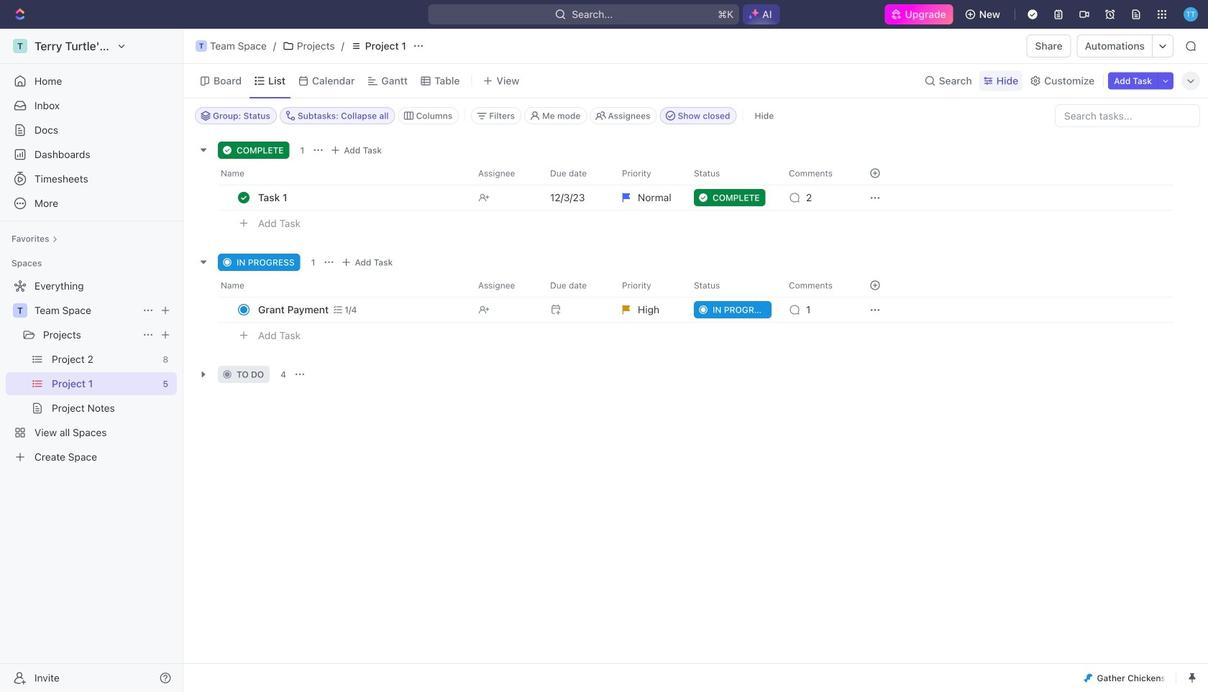 Task type: describe. For each thing, give the bounding box(es) containing it.
sidebar navigation
[[0, 29, 186, 693]]

drumstick bite image
[[1084, 674, 1093, 683]]

1 horizontal spatial team space, , element
[[196, 40, 207, 52]]

tree inside the sidebar navigation
[[6, 275, 177, 469]]

terry turtle's workspace, , element
[[13, 39, 27, 53]]



Task type: locate. For each thing, give the bounding box(es) containing it.
1 vertical spatial team space, , element
[[13, 304, 27, 318]]

team space, , element
[[196, 40, 207, 52], [13, 304, 27, 318]]

0 horizontal spatial team space, , element
[[13, 304, 27, 318]]

Search tasks... text field
[[1056, 105, 1200, 127]]

0 vertical spatial team space, , element
[[196, 40, 207, 52]]

tree
[[6, 275, 177, 469]]



Task type: vqa. For each thing, say whether or not it's contained in the screenshot.
invite user icon on the left bottom of page
no



